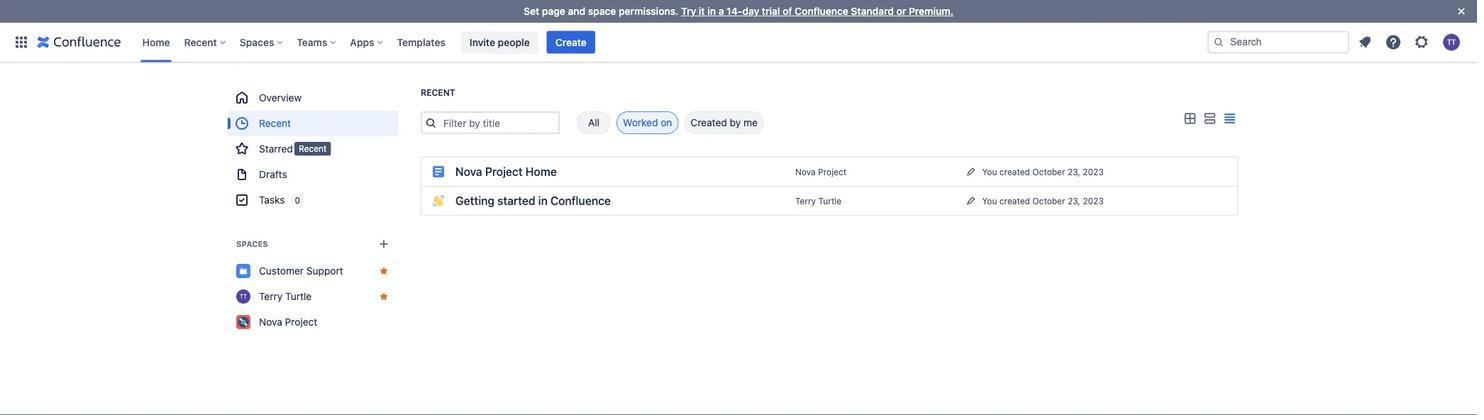 Task type: locate. For each thing, give the bounding box(es) containing it.
all button
[[577, 111, 611, 134]]

1 vertical spatial terry turtle link
[[228, 284, 398, 309]]

recent inside popup button
[[184, 36, 217, 48]]

2 you created october 23, 2023 from the top
[[982, 196, 1104, 206]]

page
[[542, 5, 565, 17]]

appswitcher icon image
[[13, 34, 30, 51]]

0 vertical spatial spaces
[[240, 36, 274, 48]]

1 vertical spatial 2023
[[1083, 196, 1104, 206]]

Search field
[[1207, 31, 1349, 54]]

1 horizontal spatial nova project link
[[795, 167, 846, 177]]

october for getting started in confluence
[[1032, 196, 1065, 206]]

0 vertical spatial 23,
[[1068, 167, 1080, 177]]

1 you created october 23, 2023 from the top
[[982, 167, 1104, 177]]

recent down templates link
[[421, 88, 455, 98]]

recent down "recent" link
[[299, 144, 327, 154]]

home up the getting started in confluence
[[525, 165, 557, 178]]

1 horizontal spatial in
[[708, 5, 716, 17]]

0 horizontal spatial nova project
[[259, 316, 317, 328]]

1 horizontal spatial terry turtle
[[795, 196, 842, 206]]

set
[[524, 5, 539, 17]]

0 vertical spatial terry
[[795, 196, 816, 206]]

23, for nova project home
[[1068, 167, 1080, 177]]

23,
[[1068, 167, 1080, 177], [1068, 196, 1080, 206]]

1 horizontal spatial nova
[[455, 165, 482, 178]]

october for nova project home
[[1032, 167, 1065, 177]]

2 horizontal spatial nova
[[795, 167, 816, 177]]

:wave: image
[[433, 195, 444, 206]]

23, for getting started in confluence
[[1068, 196, 1080, 206]]

0 horizontal spatial confluence
[[550, 194, 611, 208]]

0 vertical spatial created
[[999, 167, 1030, 177]]

you created october 23, 2023
[[982, 167, 1104, 177], [982, 196, 1104, 206]]

2 you from the top
[[982, 196, 997, 206]]

0 horizontal spatial terry
[[259, 291, 283, 302]]

try it in a 14-day trial of confluence standard or premium. link
[[681, 5, 953, 17]]

2 created from the top
[[999, 196, 1030, 206]]

customer
[[259, 265, 304, 277]]

apps
[[350, 36, 374, 48]]

created for getting started in confluence
[[999, 196, 1030, 206]]

1 vertical spatial nova project link
[[228, 309, 398, 335]]

confluence
[[795, 5, 848, 17], [550, 194, 611, 208]]

nova project link
[[795, 167, 846, 177], [228, 309, 398, 335]]

turtle
[[818, 196, 842, 206], [285, 291, 312, 302]]

0 horizontal spatial home
[[142, 36, 170, 48]]

0 vertical spatial you created october 23, 2023
[[982, 167, 1104, 177]]

1 horizontal spatial confluence
[[795, 5, 848, 17]]

confluence right started
[[550, 194, 611, 208]]

home inside global element
[[142, 36, 170, 48]]

0 vertical spatial terry turtle
[[795, 196, 842, 206]]

Filter by title field
[[439, 113, 558, 133]]

1 vertical spatial you
[[982, 196, 997, 206]]

0 horizontal spatial project
[[285, 316, 317, 328]]

1 vertical spatial 23,
[[1068, 196, 1080, 206]]

2 23, from the top
[[1068, 196, 1080, 206]]

in
[[708, 5, 716, 17], [538, 194, 548, 208]]

2 october from the top
[[1032, 196, 1065, 206]]

spaces up customer
[[236, 239, 268, 249]]

1 you from the top
[[982, 167, 997, 177]]

home link
[[138, 31, 174, 54]]

1 vertical spatial spaces
[[236, 239, 268, 249]]

2 horizontal spatial project
[[818, 167, 846, 177]]

search image
[[1213, 37, 1225, 48]]

terry turtle
[[795, 196, 842, 206], [259, 291, 312, 302]]

0 horizontal spatial turtle
[[285, 291, 312, 302]]

getting
[[455, 194, 495, 208]]

terry
[[795, 196, 816, 206], [259, 291, 283, 302]]

in left a
[[708, 5, 716, 17]]

overview
[[259, 92, 302, 104]]

started
[[497, 194, 535, 208]]

1 vertical spatial terry
[[259, 291, 283, 302]]

create
[[555, 36, 587, 48]]

set page and space permissions. try it in a 14-day trial of confluence standard or premium.
[[524, 5, 953, 17]]

0 vertical spatial october
[[1032, 167, 1065, 177]]

you for getting started in confluence
[[982, 196, 997, 206]]

created
[[999, 167, 1030, 177], [999, 196, 1030, 206]]

project
[[485, 165, 523, 178], [818, 167, 846, 177], [285, 316, 317, 328]]

2023
[[1083, 167, 1104, 177], [1083, 196, 1104, 206]]

tasks
[[259, 194, 285, 206]]

recent up starred on the left of the page
[[259, 117, 291, 129]]

2 2023 from the top
[[1083, 196, 1104, 206]]

0 horizontal spatial in
[[538, 194, 548, 208]]

1 horizontal spatial home
[[525, 165, 557, 178]]

1 vertical spatial created
[[999, 196, 1030, 206]]

0 vertical spatial nova project
[[795, 167, 846, 177]]

14-
[[727, 5, 742, 17]]

tab list
[[560, 111, 764, 134]]

group containing overview
[[228, 85, 398, 213]]

invite people
[[470, 36, 530, 48]]

0 vertical spatial home
[[142, 36, 170, 48]]

space
[[588, 5, 616, 17]]

terry turtle link
[[795, 196, 842, 206], [228, 284, 398, 309]]

october
[[1032, 167, 1065, 177], [1032, 196, 1065, 206]]

on
[[661, 117, 672, 128]]

1 vertical spatial terry turtle
[[259, 291, 312, 302]]

recent button
[[180, 31, 231, 54]]

drafts
[[259, 168, 287, 180]]

recent
[[184, 36, 217, 48], [421, 88, 455, 98], [259, 117, 291, 129], [299, 144, 327, 154]]

confluence image
[[37, 34, 121, 51], [37, 34, 121, 51]]

apps button
[[346, 31, 388, 54]]

nova project
[[795, 167, 846, 177], [259, 316, 317, 328]]

group
[[228, 85, 398, 213]]

0 horizontal spatial nova project link
[[228, 309, 398, 335]]

recent right home link
[[184, 36, 217, 48]]

day
[[742, 5, 759, 17]]

0 vertical spatial 2023
[[1083, 167, 1104, 177]]

1 horizontal spatial turtle
[[818, 196, 842, 206]]

1 vertical spatial october
[[1032, 196, 1065, 206]]

help icon image
[[1385, 34, 1402, 51]]

0 vertical spatial in
[[708, 5, 716, 17]]

in right started
[[538, 194, 548, 208]]

home left recent popup button
[[142, 36, 170, 48]]

1 23, from the top
[[1068, 167, 1080, 177]]

drafts link
[[228, 162, 398, 187]]

notification icon image
[[1356, 34, 1373, 51]]

permissions.
[[619, 5, 679, 17]]

0 horizontal spatial terry turtle link
[[228, 284, 398, 309]]

you
[[982, 167, 997, 177], [982, 196, 997, 206]]

2023 for getting started in confluence
[[1083, 196, 1104, 206]]

home
[[142, 36, 170, 48], [525, 165, 557, 178]]

worked on
[[623, 117, 672, 128]]

spaces
[[240, 36, 274, 48], [236, 239, 268, 249]]

1 vertical spatial confluence
[[550, 194, 611, 208]]

0 horizontal spatial terry turtle
[[259, 291, 312, 302]]

or
[[896, 5, 906, 17]]

1 vertical spatial turtle
[[285, 291, 312, 302]]

1 horizontal spatial project
[[485, 165, 523, 178]]

banner containing home
[[0, 22, 1477, 62]]

teams button
[[293, 31, 342, 54]]

created
[[691, 117, 727, 128]]

1 vertical spatial you created october 23, 2023
[[982, 196, 1104, 206]]

all
[[588, 117, 600, 128]]

you for nova project home
[[982, 167, 997, 177]]

0 vertical spatial terry turtle link
[[795, 196, 842, 206]]

1 october from the top
[[1032, 167, 1065, 177]]

premium.
[[909, 5, 953, 17]]

1 created from the top
[[999, 167, 1030, 177]]

close image
[[1453, 3, 1470, 20]]

nova
[[455, 165, 482, 178], [795, 167, 816, 177], [259, 316, 282, 328]]

teams
[[297, 36, 327, 48]]

of
[[783, 5, 792, 17]]

banner
[[0, 22, 1477, 62]]

1 2023 from the top
[[1083, 167, 1104, 177]]

1 vertical spatial nova project
[[259, 316, 317, 328]]

created by me button
[[684, 111, 764, 134]]

people
[[498, 36, 530, 48]]

confluence right "of"
[[795, 5, 848, 17]]

created by me
[[691, 117, 758, 128]]

0 horizontal spatial nova
[[259, 316, 282, 328]]

0 vertical spatial you
[[982, 167, 997, 177]]

spaces right recent popup button
[[240, 36, 274, 48]]



Task type: vqa. For each thing, say whether or not it's contained in the screenshot.
You created October 23, 2023 associated with Nova Project Home
yes



Task type: describe. For each thing, give the bounding box(es) containing it.
invite
[[470, 36, 495, 48]]

recent link
[[228, 111, 398, 136]]

global element
[[9, 22, 1205, 62]]

:wave: image
[[433, 195, 444, 206]]

1 horizontal spatial terry
[[795, 196, 816, 206]]

standard
[[851, 5, 894, 17]]

1 horizontal spatial terry turtle link
[[795, 196, 842, 206]]

getting started in confluence
[[455, 194, 611, 208]]

customer support
[[259, 265, 343, 277]]

by
[[730, 117, 741, 128]]

starred
[[259, 143, 293, 155]]

created for nova project home
[[999, 167, 1030, 177]]

invite people button
[[461, 31, 538, 54]]

nova project home
[[455, 165, 557, 178]]

unstar this space image
[[378, 265, 389, 277]]

spaces button
[[235, 31, 288, 54]]

trial
[[762, 5, 780, 17]]

0
[[295, 195, 300, 205]]

it
[[699, 5, 705, 17]]

try
[[681, 5, 696, 17]]

compact list image
[[1221, 110, 1238, 127]]

0 vertical spatial nova project link
[[795, 167, 846, 177]]

create a space image
[[375, 236, 392, 253]]

cards image
[[1181, 110, 1198, 127]]

worked
[[623, 117, 658, 128]]

2023 for nova project home
[[1083, 167, 1104, 177]]

0 vertical spatial confluence
[[795, 5, 848, 17]]

worked on button
[[617, 111, 678, 134]]

templates link
[[393, 31, 450, 54]]

templates
[[397, 36, 445, 48]]

you created october 23, 2023 for getting started in confluence
[[982, 196, 1104, 206]]

overview link
[[228, 85, 398, 111]]

starred link
[[228, 136, 398, 162]]

create link
[[547, 31, 595, 54]]

tab list containing all
[[560, 111, 764, 134]]

you created october 23, 2023 for nova project home
[[982, 167, 1104, 177]]

settings icon image
[[1413, 34, 1430, 51]]

your profile and preferences image
[[1443, 34, 1460, 51]]

list image
[[1201, 110, 1218, 127]]

1 vertical spatial in
[[538, 194, 548, 208]]

1 vertical spatial home
[[525, 165, 557, 178]]

page image
[[433, 166, 444, 177]]

and
[[568, 5, 585, 17]]

support
[[306, 265, 343, 277]]

customer support link
[[228, 258, 398, 284]]

0 vertical spatial turtle
[[818, 196, 842, 206]]

1 horizontal spatial nova project
[[795, 167, 846, 177]]

unstar this space image
[[378, 291, 389, 302]]

spaces inside popup button
[[240, 36, 274, 48]]

a
[[718, 5, 724, 17]]

me
[[743, 117, 758, 128]]



